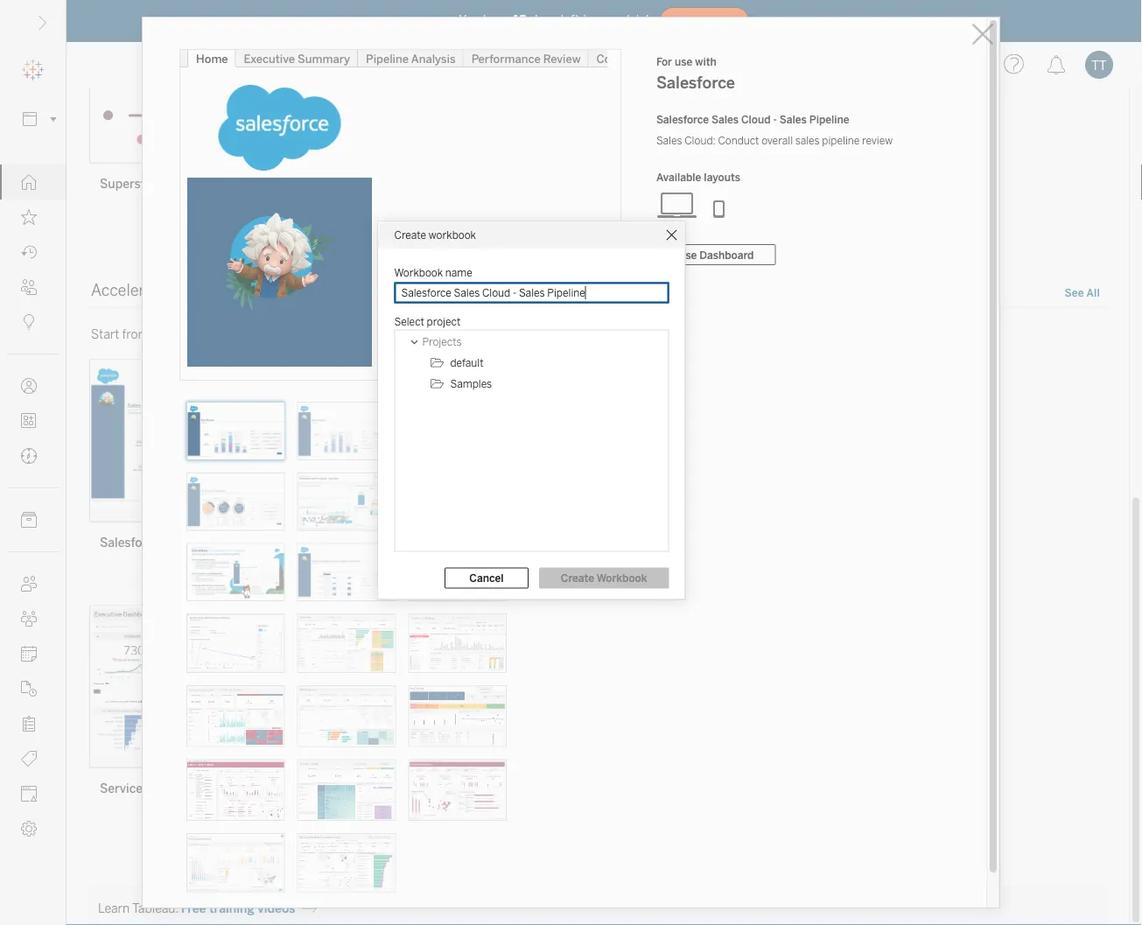 Task type: locate. For each thing, give the bounding box(es) containing it.
use
[[675, 56, 693, 68], [481, 327, 501, 342]]

-
[[773, 113, 777, 126]]

1 horizontal spatial use
[[675, 56, 693, 68]]

1 horizontal spatial your
[[597, 13, 623, 27]]

your left select on the left
[[367, 327, 392, 342]]

with
[[695, 56, 717, 68]]

1 vertical spatial in
[[340, 327, 350, 342]]

to left get
[[575, 327, 586, 342]]

2 vertical spatial salesforce
[[100, 536, 160, 550]]

row group
[[396, 331, 667, 394]]

source,
[[423, 327, 463, 342]]

1 to from the left
[[353, 327, 364, 342]]

overall
[[762, 134, 793, 147]]

training
[[209, 902, 254, 917]]

create workbook
[[394, 229, 476, 241]]

2 to from the left
[[575, 327, 586, 342]]

1 horizontal spatial to
[[575, 327, 586, 342]]

workbook
[[394, 267, 443, 279], [597, 572, 647, 584]]

navigator
[[478, 782, 535, 796]]

accelerators
[[91, 281, 182, 300]]

samples
[[450, 377, 492, 390]]

pipeline
[[822, 134, 860, 147]]

sample
[[503, 327, 544, 342]]

left
[[561, 13, 580, 27]]

you
[[459, 13, 480, 27]]

for
[[656, 56, 672, 68]]

0 horizontal spatial to
[[353, 327, 364, 342]]

started.
[[610, 327, 653, 342]]

create inside button
[[561, 572, 594, 584]]

1 vertical spatial salesforce
[[656, 113, 709, 126]]

use dashboard
[[678, 248, 754, 261]]

from
[[122, 327, 149, 342]]

create workbook
[[561, 572, 647, 584]]

0 vertical spatial create
[[394, 229, 426, 241]]

use right the or on the top of page
[[481, 327, 501, 342]]

cancel
[[469, 572, 504, 584]]

1 horizontal spatial create
[[561, 572, 594, 584]]

get
[[589, 327, 607, 342]]

trial.
[[626, 13, 653, 27]]

0 horizontal spatial create
[[394, 229, 426, 241]]

in right sign
[[340, 327, 350, 342]]

in
[[583, 13, 594, 27], [340, 327, 350, 342]]

0 horizontal spatial data
[[395, 327, 420, 342]]

main navigation. press the up and down arrow keys to access links. element
[[0, 165, 66, 846]]

name
[[445, 267, 473, 279]]

Workbook name text field
[[394, 282, 669, 303]]

sales
[[712, 113, 739, 126], [780, 113, 807, 126], [656, 134, 682, 147], [444, 782, 475, 796]]

row group containing projects
[[396, 331, 667, 394]]

a
[[152, 327, 158, 342]]

0 vertical spatial your
[[597, 13, 623, 27]]

13
[[514, 13, 527, 27]]

servicenow itsm
[[100, 782, 201, 796]]

in right left
[[583, 13, 594, 27]]

learn tableau.
[[98, 902, 178, 917]]

0 horizontal spatial use
[[481, 327, 501, 342]]

superstore flow
[[100, 177, 193, 192]]

salesforce
[[656, 74, 735, 92], [656, 113, 709, 126], [100, 536, 160, 550]]

use right for
[[675, 56, 693, 68]]

default
[[450, 356, 484, 369]]

start from a pre-built workbook. simply sign in to your data source, or use sample data to get started.
[[91, 327, 653, 342]]

see all
[[1065, 287, 1100, 299]]

0 vertical spatial use
[[675, 56, 693, 68]]

cancel button
[[445, 568, 529, 589]]

0 horizontal spatial in
[[340, 327, 350, 342]]

or
[[466, 327, 478, 342]]

your
[[597, 13, 623, 27], [367, 327, 392, 342]]

salesforce for salesforce sales cloud - sales pipeline sales cloud: conduct overall sales pipeline review
[[656, 113, 709, 126]]

now
[[704, 16, 728, 26]]

0 horizontal spatial workbook
[[394, 267, 443, 279]]

1 horizontal spatial workbook
[[597, 572, 647, 584]]

salesforce sales cloud - sales pipeline sales cloud: conduct overall sales pipeline review
[[656, 113, 893, 147]]

salesforce sales cloud - sales pipeline image
[[186, 402, 285, 460]]

salesforce inside salesforce sales cloud - sales pipeline sales cloud: conduct overall sales pipeline review
[[656, 113, 709, 126]]

1 horizontal spatial data
[[547, 327, 572, 342]]

1 vertical spatial workbook
[[597, 572, 647, 584]]

pipeline
[[809, 113, 850, 126]]

free
[[181, 902, 206, 917]]

1 vertical spatial your
[[367, 327, 392, 342]]

sales up conduct
[[712, 113, 739, 126]]

sales
[[795, 134, 820, 147]]

data right the sample
[[547, 327, 572, 342]]

workbook inside button
[[597, 572, 647, 584]]

to
[[353, 327, 364, 342], [575, 327, 586, 342]]

your left trial.
[[597, 13, 623, 27]]

1 vertical spatial create
[[561, 572, 594, 584]]

data left projects
[[395, 327, 420, 342]]

create
[[394, 229, 426, 241], [561, 572, 594, 584]]

0 horizontal spatial your
[[367, 327, 392, 342]]

to right sign
[[353, 327, 364, 342]]

0 vertical spatial in
[[583, 13, 594, 27]]

workbook name
[[394, 267, 473, 279]]

data
[[395, 327, 420, 342], [547, 327, 572, 342]]

use dashboard button
[[656, 244, 776, 265]]



Task type: describe. For each thing, give the bounding box(es) containing it.
oracle
[[684, 536, 722, 550]]

available layouts
[[656, 171, 740, 184]]

2 data from the left
[[547, 327, 572, 342]]

videos
[[258, 902, 295, 917]]

buy now button
[[660, 7, 750, 35]]

1 vertical spatial use
[[481, 327, 501, 342]]

tableau.
[[132, 902, 178, 917]]

built
[[184, 327, 209, 342]]

phone image
[[698, 191, 740, 219]]

review
[[862, 134, 893, 147]]

workbook.
[[212, 327, 270, 342]]

workbook
[[429, 229, 476, 241]]

create for create workbook
[[394, 229, 426, 241]]

projects
[[422, 335, 462, 348]]

1 data from the left
[[395, 327, 420, 342]]

sign
[[314, 327, 337, 342]]

project
[[427, 315, 461, 328]]

marketo
[[392, 536, 440, 550]]

have
[[483, 13, 510, 27]]

superstore
[[100, 177, 164, 192]]

use
[[678, 248, 697, 261]]

free training videos
[[181, 902, 295, 917]]

buy now
[[682, 16, 728, 26]]

days
[[530, 13, 557, 27]]

use inside for use with salesforce
[[675, 56, 693, 68]]

laptop image
[[656, 191, 698, 219]]

select
[[394, 315, 424, 328]]

itsm
[[171, 782, 201, 796]]

create for create workbook
[[561, 572, 594, 584]]

dashboard
[[700, 248, 754, 261]]

1 horizontal spatial in
[[583, 13, 594, 27]]

eloqua
[[725, 536, 764, 550]]

sales left cloud:
[[656, 134, 682, 147]]

navigation panel element
[[0, 53, 66, 846]]

free training videos link
[[181, 902, 316, 917]]

simply
[[273, 327, 311, 342]]

row group inside create workbook dialog
[[396, 331, 667, 394]]

select project
[[394, 315, 461, 328]]

learn
[[98, 902, 130, 917]]

conduct
[[718, 134, 759, 147]]

linkedin sales navigator
[[392, 782, 535, 796]]

linkedin
[[392, 782, 441, 796]]

available
[[656, 171, 701, 184]]

servicenow
[[100, 782, 168, 796]]

sales right -
[[780, 113, 807, 126]]

oracle eloqua
[[684, 536, 764, 550]]

right arrow image
[[301, 902, 316, 917]]

all
[[1087, 287, 1100, 299]]

see
[[1065, 287, 1084, 299]]

see all link
[[1064, 284, 1101, 303]]

salesforce for salesforce
[[100, 536, 160, 550]]

cloud
[[741, 113, 771, 126]]

pre-
[[161, 327, 184, 342]]

buy
[[682, 16, 702, 26]]

start
[[91, 327, 119, 342]]

you have 13 days left in your trial.
[[459, 13, 653, 27]]

layouts
[[704, 171, 740, 184]]

sales right linkedin
[[444, 782, 475, 796]]

for use with salesforce
[[656, 56, 735, 92]]

cloud:
[[685, 134, 716, 147]]

0 vertical spatial salesforce
[[656, 74, 735, 92]]

create workbook dialog
[[379, 222, 685, 599]]

0 vertical spatial workbook
[[394, 267, 443, 279]]

create workbook button
[[539, 568, 669, 589]]

flow
[[167, 177, 193, 192]]



Task type: vqa. For each thing, say whether or not it's contained in the screenshot.
rename associated with Rename Field Profit Ratio From [Calculation_1368249927221915648] to [Profit Ratio]
no



